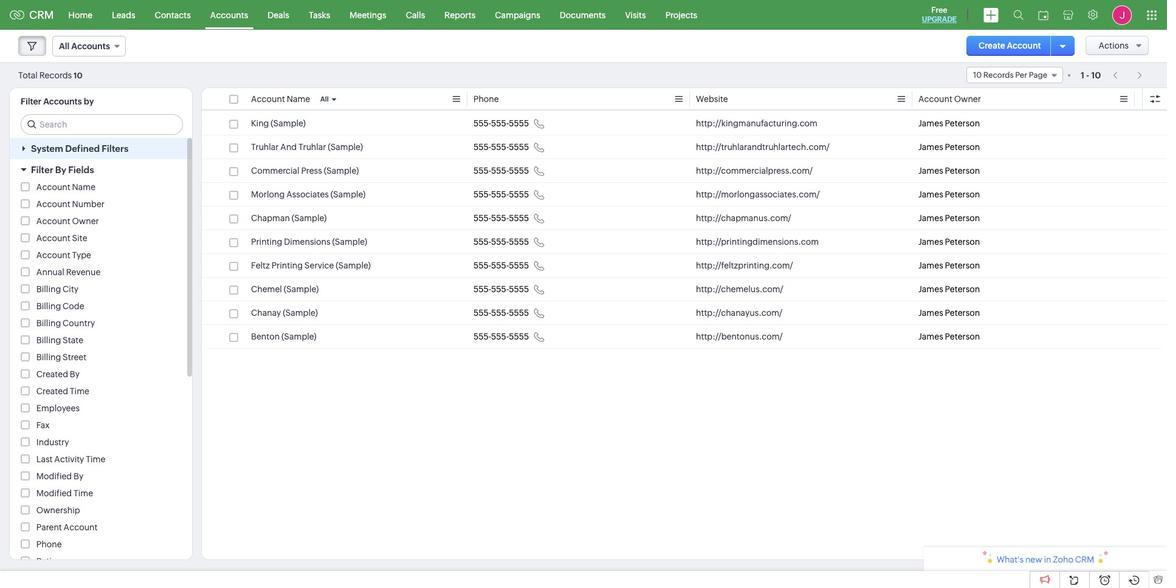 Task type: locate. For each thing, give the bounding box(es) containing it.
6 peterson from the top
[[945, 237, 980, 247]]

filter
[[21, 97, 41, 106], [31, 165, 53, 175]]

2 james peterson from the top
[[919, 142, 980, 152]]

5 billing from the top
[[36, 353, 61, 362]]

10 inside total records 10
[[74, 71, 83, 80]]

7 5555 from the top
[[509, 261, 529, 271]]

time down modified by
[[74, 489, 93, 499]]

owner down the number
[[72, 216, 99, 226]]

1 horizontal spatial account name
[[251, 94, 310, 104]]

1 555-555-5555 from the top
[[474, 119, 529, 128]]

1 vertical spatial name
[[72, 182, 95, 192]]

555-555-5555 for printing dimensions (sample)
[[474, 237, 529, 247]]

5 555-555-5555 from the top
[[474, 213, 529, 223]]

peterson for http://morlongassociates.com/
[[945, 190, 980, 199]]

1 vertical spatial account name
[[36, 182, 95, 192]]

james for http://morlongassociates.com/
[[919, 190, 944, 199]]

2 billing from the top
[[36, 302, 61, 311]]

total records 10
[[18, 70, 83, 80]]

0 vertical spatial time
[[70, 387, 89, 396]]

4 james peterson from the top
[[919, 190, 980, 199]]

1 vertical spatial accounts
[[71, 41, 110, 51]]

printing down 'chapman'
[[251, 237, 282, 247]]

1 vertical spatial modified
[[36, 489, 72, 499]]

555-
[[474, 119, 491, 128], [491, 119, 509, 128], [474, 142, 491, 152], [491, 142, 509, 152], [474, 166, 491, 176], [491, 166, 509, 176], [474, 190, 491, 199], [491, 190, 509, 199], [474, 213, 491, 223], [491, 213, 509, 223], [474, 237, 491, 247], [491, 237, 509, 247], [474, 261, 491, 271], [491, 261, 509, 271], [474, 285, 491, 294], [491, 285, 509, 294], [474, 308, 491, 318], [491, 308, 509, 318], [474, 332, 491, 342], [491, 332, 509, 342]]

chapman (sample) link
[[251, 212, 327, 224]]

9 5555 from the top
[[509, 308, 529, 318]]

0 vertical spatial by
[[55, 165, 66, 175]]

row group
[[202, 112, 1168, 349]]

5555 for http://chapmanus.com/
[[509, 213, 529, 223]]

(sample) down chanay (sample)
[[282, 332, 317, 342]]

created
[[36, 370, 68, 379], [36, 387, 68, 396]]

reports link
[[435, 0, 485, 29]]

james for http://chemelus.com/
[[919, 285, 944, 294]]

row group containing king (sample)
[[202, 112, 1168, 349]]

http://kingmanufacturing.com link
[[696, 117, 818, 130]]

10 5555 from the top
[[509, 332, 529, 342]]

0 horizontal spatial 10
[[74, 71, 83, 80]]

created for created by
[[36, 370, 68, 379]]

by down last activity time
[[74, 472, 83, 482]]

name
[[287, 94, 310, 104], [72, 182, 95, 192]]

all up total records 10
[[59, 41, 69, 51]]

james for http://kingmanufacturing.com
[[919, 119, 944, 128]]

fields
[[68, 165, 94, 175]]

1 vertical spatial phone
[[36, 540, 62, 550]]

2 james from the top
[[919, 142, 944, 152]]

ownership
[[36, 506, 80, 516]]

http://truhlarandtruhlartech.com/ link
[[696, 141, 830, 153]]

created up employees
[[36, 387, 68, 396]]

accounts left by
[[43, 97, 82, 106]]

by inside filter by fields dropdown button
[[55, 165, 66, 175]]

9 james from the top
[[919, 308, 944, 318]]

0 horizontal spatial phone
[[36, 540, 62, 550]]

1
[[1081, 70, 1085, 80]]

7 peterson from the top
[[945, 261, 980, 271]]

4 5555 from the top
[[509, 190, 529, 199]]

2 555-555-5555 from the top
[[474, 142, 529, 152]]

filter down system
[[31, 165, 53, 175]]

benton (sample) link
[[251, 331, 317, 343]]

zoho
[[1053, 555, 1074, 565]]

(sample) up service
[[332, 237, 367, 247]]

9 james peterson from the top
[[919, 308, 980, 318]]

free
[[932, 5, 948, 15]]

0 vertical spatial all
[[59, 41, 69, 51]]

by down street
[[70, 370, 80, 379]]

10 james from the top
[[919, 332, 944, 342]]

1 vertical spatial crm
[[1076, 555, 1095, 565]]

truhlar
[[251, 142, 279, 152], [299, 142, 326, 152]]

navigation
[[1107, 66, 1149, 84]]

billing
[[36, 285, 61, 294], [36, 302, 61, 311], [36, 319, 61, 328], [36, 336, 61, 345], [36, 353, 61, 362]]

records left per
[[984, 71, 1014, 80]]

tasks link
[[299, 0, 340, 29]]

9 555-555-5555 from the top
[[474, 308, 529, 318]]

create menu element
[[977, 0, 1006, 29]]

truhlar up press
[[299, 142, 326, 152]]

6 james peterson from the top
[[919, 237, 980, 247]]

feltz printing service (sample) link
[[251, 260, 371, 272]]

contacts
[[155, 10, 191, 20]]

3 james from the top
[[919, 166, 944, 176]]

all
[[59, 41, 69, 51], [321, 95, 329, 103]]

fax
[[36, 421, 50, 431]]

create account
[[979, 41, 1042, 50]]

peterson for http://kingmanufacturing.com
[[945, 119, 980, 128]]

james peterson for http://bentonus.com/
[[919, 332, 980, 342]]

by
[[55, 165, 66, 175], [70, 370, 80, 379], [74, 472, 83, 482]]

filter inside dropdown button
[[31, 165, 53, 175]]

5555
[[509, 119, 529, 128], [509, 142, 529, 152], [509, 166, 529, 176], [509, 190, 529, 199], [509, 213, 529, 223], [509, 237, 529, 247], [509, 261, 529, 271], [509, 285, 529, 294], [509, 308, 529, 318], [509, 332, 529, 342]]

free upgrade
[[922, 5, 957, 24]]

account name up account number
[[36, 182, 95, 192]]

5 peterson from the top
[[945, 213, 980, 223]]

10 records per page
[[974, 71, 1048, 80]]

1 vertical spatial filter
[[31, 165, 53, 175]]

accounts
[[210, 10, 248, 20], [71, 41, 110, 51], [43, 97, 82, 106]]

5555 for http://printingdimensions.com
[[509, 237, 529, 247]]

3 james peterson from the top
[[919, 166, 980, 176]]

2 5555 from the top
[[509, 142, 529, 152]]

records for 10
[[984, 71, 1014, 80]]

james peterson for http://chemelus.com/
[[919, 285, 980, 294]]

6 james from the top
[[919, 237, 944, 247]]

1 horizontal spatial all
[[321, 95, 329, 103]]

james peterson for http://kingmanufacturing.com
[[919, 119, 980, 128]]

billing down annual
[[36, 285, 61, 294]]

10 down create
[[974, 71, 982, 80]]

7 555-555-5555 from the top
[[474, 261, 529, 271]]

and
[[281, 142, 297, 152]]

http://kingmanufacturing.com
[[696, 119, 818, 128]]

4 james from the top
[[919, 190, 944, 199]]

10 Records Per Page field
[[967, 67, 1064, 83]]

what's new in zoho crm
[[997, 555, 1095, 565]]

5555 for http://bentonus.com/
[[509, 332, 529, 342]]

time right activity
[[86, 455, 105, 465]]

filters
[[102, 144, 129, 154]]

1 horizontal spatial account owner
[[919, 94, 981, 104]]

peterson
[[945, 119, 980, 128], [945, 142, 980, 152], [945, 166, 980, 176], [945, 190, 980, 199], [945, 213, 980, 223], [945, 237, 980, 247], [945, 261, 980, 271], [945, 285, 980, 294], [945, 308, 980, 318], [945, 332, 980, 342]]

modified by
[[36, 472, 83, 482]]

0 vertical spatial modified
[[36, 472, 72, 482]]

leads link
[[102, 0, 145, 29]]

2 vertical spatial accounts
[[43, 97, 82, 106]]

10 for total records 10
[[74, 71, 83, 80]]

0 vertical spatial account name
[[251, 94, 310, 104]]

crm right zoho
[[1076, 555, 1095, 565]]

10 james peterson from the top
[[919, 332, 980, 342]]

created time
[[36, 387, 89, 396]]

accounts for all accounts
[[71, 41, 110, 51]]

filter for filter accounts by
[[21, 97, 41, 106]]

billing for billing country
[[36, 319, 61, 328]]

3 555-555-5555 from the top
[[474, 166, 529, 176]]

10 555-555-5555 from the top
[[474, 332, 529, 342]]

1 horizontal spatial name
[[287, 94, 310, 104]]

billing down billing city
[[36, 302, 61, 311]]

1 horizontal spatial records
[[984, 71, 1014, 80]]

time for created time
[[70, 387, 89, 396]]

10 down all accounts
[[74, 71, 83, 80]]

all for all accounts
[[59, 41, 69, 51]]

filter down total
[[21, 97, 41, 106]]

records
[[39, 70, 72, 80], [984, 71, 1014, 80]]

2 vertical spatial by
[[74, 472, 83, 482]]

created down billing street
[[36, 370, 68, 379]]

0 vertical spatial owner
[[955, 94, 981, 104]]

0 horizontal spatial owner
[[72, 216, 99, 226]]

2 vertical spatial time
[[74, 489, 93, 499]]

peterson for http://truhlarandtruhlartech.com/
[[945, 142, 980, 152]]

3 5555 from the top
[[509, 166, 529, 176]]

10 peterson from the top
[[945, 332, 980, 342]]

website
[[696, 94, 728, 104]]

http://truhlarandtruhlartech.com/
[[696, 142, 830, 152]]

account type
[[36, 251, 91, 260]]

profile image
[[1113, 5, 1132, 25]]

search element
[[1006, 0, 1031, 30]]

555-555-5555 for benton (sample)
[[474, 332, 529, 342]]

owner
[[955, 94, 981, 104], [72, 216, 99, 226]]

james peterson for http://morlongassociates.com/
[[919, 190, 980, 199]]

8 james from the top
[[919, 285, 944, 294]]

time down the created by
[[70, 387, 89, 396]]

billing for billing city
[[36, 285, 61, 294]]

4 555-555-5555 from the top
[[474, 190, 529, 199]]

accounts left deals link
[[210, 10, 248, 20]]

type
[[72, 251, 91, 260]]

10 right the -
[[1092, 70, 1101, 80]]

1 created from the top
[[36, 370, 68, 379]]

0 horizontal spatial account name
[[36, 182, 95, 192]]

0 horizontal spatial records
[[39, 70, 72, 80]]

what's
[[997, 555, 1024, 565]]

(sample) inside "link"
[[332, 237, 367, 247]]

5555 for http://truhlarandtruhlartech.com/
[[509, 142, 529, 152]]

2 created from the top
[[36, 387, 68, 396]]

james peterson for http://printingdimensions.com
[[919, 237, 980, 247]]

1 vertical spatial by
[[70, 370, 80, 379]]

7 james from the top
[[919, 261, 944, 271]]

8 5555 from the top
[[509, 285, 529, 294]]

by left fields
[[55, 165, 66, 175]]

peterson for http://commercialpress.com/
[[945, 166, 980, 176]]

billing for billing code
[[36, 302, 61, 311]]

account name for account number
[[36, 182, 95, 192]]

6 5555 from the top
[[509, 237, 529, 247]]

2 peterson from the top
[[945, 142, 980, 152]]

5 james from the top
[[919, 213, 944, 223]]

1 vertical spatial all
[[321, 95, 329, 103]]

555-555-5555 for feltz printing service (sample)
[[474, 261, 529, 271]]

accounts inside field
[[71, 41, 110, 51]]

accounts for filter accounts by
[[43, 97, 82, 106]]

modified down last
[[36, 472, 72, 482]]

james peterson for http://commercialpress.com/
[[919, 166, 980, 176]]

james for http://chapmanus.com/
[[919, 213, 944, 223]]

0 vertical spatial created
[[36, 370, 68, 379]]

account name up king (sample) link
[[251, 94, 310, 104]]

0 horizontal spatial name
[[72, 182, 95, 192]]

1 james from the top
[[919, 119, 944, 128]]

7 james peterson from the top
[[919, 261, 980, 271]]

by for modified
[[74, 472, 83, 482]]

name up king (sample) link
[[287, 94, 310, 104]]

555-555-5555 for chanay (sample)
[[474, 308, 529, 318]]

all inside field
[[59, 41, 69, 51]]

number
[[72, 199, 105, 209]]

annual
[[36, 268, 64, 277]]

commercial press (sample)
[[251, 166, 359, 176]]

account owner
[[919, 94, 981, 104], [36, 216, 99, 226]]

printing up chemel (sample) link
[[272, 261, 303, 271]]

http://printingdimensions.com
[[696, 237, 819, 247]]

9 peterson from the top
[[945, 308, 980, 318]]

1 peterson from the top
[[945, 119, 980, 128]]

8 peterson from the top
[[945, 285, 980, 294]]

billing for billing street
[[36, 353, 61, 362]]

3 billing from the top
[[36, 319, 61, 328]]

1 horizontal spatial truhlar
[[299, 142, 326, 152]]

documents link
[[550, 0, 616, 29]]

all up truhlar and truhlar (sample) link
[[321, 95, 329, 103]]

1 vertical spatial account owner
[[36, 216, 99, 226]]

phone
[[474, 94, 499, 104], [36, 540, 62, 550]]

chanay (sample)
[[251, 308, 318, 318]]

billing city
[[36, 285, 79, 294]]

defined
[[65, 144, 100, 154]]

commercial
[[251, 166, 300, 176]]

8 james peterson from the top
[[919, 285, 980, 294]]

0 vertical spatial name
[[287, 94, 310, 104]]

james peterson
[[919, 119, 980, 128], [919, 142, 980, 152], [919, 166, 980, 176], [919, 190, 980, 199], [919, 213, 980, 223], [919, 237, 980, 247], [919, 261, 980, 271], [919, 285, 980, 294], [919, 308, 980, 318], [919, 332, 980, 342]]

3 peterson from the top
[[945, 166, 980, 176]]

billing up the billing state
[[36, 319, 61, 328]]

555-555-5555 for truhlar and truhlar (sample)
[[474, 142, 529, 152]]

1 horizontal spatial owner
[[955, 94, 981, 104]]

1 5555 from the top
[[509, 119, 529, 128]]

555-555-5555 for morlong associates (sample)
[[474, 190, 529, 199]]

2 horizontal spatial 10
[[1092, 70, 1101, 80]]

printing inside printing dimensions (sample) "link"
[[251, 237, 282, 247]]

billing up the created by
[[36, 353, 61, 362]]

555-555-5555 for commercial press (sample)
[[474, 166, 529, 176]]

printing inside the 'feltz printing service (sample)' link
[[272, 261, 303, 271]]

http://morlongassociates.com/
[[696, 190, 820, 199]]

1 vertical spatial printing
[[272, 261, 303, 271]]

0 horizontal spatial all
[[59, 41, 69, 51]]

4 billing from the top
[[36, 336, 61, 345]]

press
[[301, 166, 322, 176]]

owner down 10 records per page
[[955, 94, 981, 104]]

code
[[63, 302, 84, 311]]

modified up ownership
[[36, 489, 72, 499]]

filter for filter by fields
[[31, 165, 53, 175]]

records up filter accounts by
[[39, 70, 72, 80]]

account number
[[36, 199, 105, 209]]

6 555-555-5555 from the top
[[474, 237, 529, 247]]

by for filter
[[55, 165, 66, 175]]

4 peterson from the top
[[945, 190, 980, 199]]

1 billing from the top
[[36, 285, 61, 294]]

morlong associates (sample) link
[[251, 189, 366, 201]]

account inside button
[[1007, 41, 1042, 50]]

crm left home
[[29, 9, 54, 21]]

5 5555 from the top
[[509, 213, 529, 223]]

2 truhlar from the left
[[299, 142, 326, 152]]

2 modified from the top
[[36, 489, 72, 499]]

truhlar left and
[[251, 142, 279, 152]]

accounts down home link
[[71, 41, 110, 51]]

0 vertical spatial account owner
[[919, 94, 981, 104]]

http://chapmanus.com/ link
[[696, 212, 792, 224]]

1 james peterson from the top
[[919, 119, 980, 128]]

what's new in zoho crm link
[[924, 548, 1168, 572]]

account name
[[251, 94, 310, 104], [36, 182, 95, 192]]

5555 for http://commercialpress.com/
[[509, 166, 529, 176]]

records inside field
[[984, 71, 1014, 80]]

country
[[63, 319, 95, 328]]

0 vertical spatial filter
[[21, 97, 41, 106]]

0 horizontal spatial crm
[[29, 9, 54, 21]]

chanay
[[251, 308, 281, 318]]

1 vertical spatial created
[[36, 387, 68, 396]]

chemel (sample)
[[251, 285, 319, 294]]

account
[[1007, 41, 1042, 50], [251, 94, 285, 104], [919, 94, 953, 104], [36, 182, 70, 192], [36, 199, 70, 209], [36, 216, 70, 226], [36, 234, 70, 243], [36, 251, 70, 260], [64, 523, 98, 533]]

0 vertical spatial phone
[[474, 94, 499, 104]]

8 555-555-5555 from the top
[[474, 285, 529, 294]]

visits
[[625, 10, 646, 20]]

1 modified from the top
[[36, 472, 72, 482]]

billing up billing street
[[36, 336, 61, 345]]

time for modified time
[[74, 489, 93, 499]]

0 horizontal spatial truhlar
[[251, 142, 279, 152]]

0 vertical spatial printing
[[251, 237, 282, 247]]

created for created time
[[36, 387, 68, 396]]

(sample) up printing dimensions (sample) "link" in the left top of the page
[[292, 213, 327, 223]]

state
[[63, 336, 83, 345]]

name down fields
[[72, 182, 95, 192]]

1 horizontal spatial 10
[[974, 71, 982, 80]]

records for total
[[39, 70, 72, 80]]

5 james peterson from the top
[[919, 213, 980, 223]]

(sample) down the 'feltz printing service (sample)' link
[[284, 285, 319, 294]]

campaigns
[[495, 10, 541, 20]]

(sample) right service
[[336, 261, 371, 271]]



Task type: vqa. For each thing, say whether or not it's contained in the screenshot.


Task type: describe. For each thing, give the bounding box(es) containing it.
1 horizontal spatial phone
[[474, 94, 499, 104]]

(sample) up commercial press (sample) link
[[328, 142, 363, 152]]

filter accounts by
[[21, 97, 94, 106]]

morlong associates (sample)
[[251, 190, 366, 199]]

billing country
[[36, 319, 95, 328]]

5555 for http://feltzprinting.com/
[[509, 261, 529, 271]]

search image
[[1014, 10, 1024, 20]]

by for created
[[70, 370, 80, 379]]

http://commercialpress.com/
[[696, 166, 813, 176]]

upgrade
[[922, 15, 957, 24]]

http://chapmanus.com/
[[696, 213, 792, 223]]

chapman
[[251, 213, 290, 223]]

system defined filters
[[31, 144, 129, 154]]

5555 for http://morlongassociates.com/
[[509, 190, 529, 199]]

5555 for http://kingmanufacturing.com
[[509, 119, 529, 128]]

benton
[[251, 332, 280, 342]]

meetings link
[[340, 0, 396, 29]]

http://chanayus.com/ link
[[696, 307, 783, 319]]

calls
[[406, 10, 425, 20]]

revenue
[[66, 268, 101, 277]]

5555 for http://chemelus.com/
[[509, 285, 529, 294]]

dimensions
[[284, 237, 331, 247]]

industry
[[36, 438, 69, 448]]

all accounts
[[59, 41, 110, 51]]

home
[[68, 10, 93, 20]]

5555 for http://chanayus.com/
[[509, 308, 529, 318]]

calendar image
[[1039, 10, 1049, 20]]

filter by fields button
[[10, 159, 192, 181]]

created by
[[36, 370, 80, 379]]

system
[[31, 144, 63, 154]]

(sample) up and
[[271, 119, 306, 128]]

projects
[[666, 10, 698, 20]]

peterson for http://bentonus.com/
[[945, 332, 980, 342]]

james peterson for http://chapmanus.com/
[[919, 213, 980, 223]]

feltz
[[251, 261, 270, 271]]

peterson for http://feltzprinting.com/
[[945, 261, 980, 271]]

per
[[1016, 71, 1028, 80]]

555-555-5555 for king (sample)
[[474, 119, 529, 128]]

commercial press (sample) link
[[251, 165, 359, 177]]

peterson for http://chanayus.com/
[[945, 308, 980, 318]]

annual revenue
[[36, 268, 101, 277]]

create
[[979, 41, 1006, 50]]

total
[[18, 70, 38, 80]]

james for http://commercialpress.com/
[[919, 166, 944, 176]]

1 truhlar from the left
[[251, 142, 279, 152]]

visits link
[[616, 0, 656, 29]]

chemel (sample) link
[[251, 283, 319, 296]]

(sample) down chemel (sample)
[[283, 308, 318, 318]]

http://feltzprinting.com/ link
[[696, 260, 793, 272]]

accounts link
[[201, 0, 258, 29]]

all for all
[[321, 95, 329, 103]]

0 vertical spatial accounts
[[210, 10, 248, 20]]

james for http://truhlarandtruhlartech.com/
[[919, 142, 944, 152]]

555-555-5555 for chemel (sample)
[[474, 285, 529, 294]]

employees
[[36, 404, 80, 414]]

leads
[[112, 10, 135, 20]]

billing state
[[36, 336, 83, 345]]

name for all
[[287, 94, 310, 104]]

chanay (sample) link
[[251, 307, 318, 319]]

1 horizontal spatial crm
[[1076, 555, 1095, 565]]

chemel
[[251, 285, 282, 294]]

james peterson for http://truhlarandtruhlartech.com/
[[919, 142, 980, 152]]

peterson for http://chapmanus.com/
[[945, 213, 980, 223]]

profile element
[[1106, 0, 1140, 29]]

printing dimensions (sample) link
[[251, 236, 367, 248]]

billing for billing state
[[36, 336, 61, 345]]

associates
[[287, 190, 329, 199]]

account site
[[36, 234, 87, 243]]

1 - 10
[[1081, 70, 1101, 80]]

tasks
[[309, 10, 330, 20]]

(sample) right press
[[324, 166, 359, 176]]

1 vertical spatial time
[[86, 455, 105, 465]]

modified time
[[36, 489, 93, 499]]

peterson for http://chemelus.com/
[[945, 285, 980, 294]]

parent account
[[36, 523, 98, 533]]

create account button
[[967, 36, 1054, 56]]

meetings
[[350, 10, 387, 20]]

10 inside field
[[974, 71, 982, 80]]

create menu image
[[984, 8, 999, 22]]

deals
[[268, 10, 289, 20]]

reports
[[445, 10, 476, 20]]

http://chanayus.com/
[[696, 308, 783, 318]]

benton (sample)
[[251, 332, 317, 342]]

http://chemelus.com/
[[696, 285, 784, 294]]

billing street
[[36, 353, 86, 362]]

0 vertical spatial crm
[[29, 9, 54, 21]]

james for http://printingdimensions.com
[[919, 237, 944, 247]]

city
[[63, 285, 79, 294]]

by
[[84, 97, 94, 106]]

street
[[63, 353, 86, 362]]

calls link
[[396, 0, 435, 29]]

modified for modified by
[[36, 472, 72, 482]]

site
[[72, 234, 87, 243]]

james for http://bentonus.com/
[[919, 332, 944, 342]]

http://printingdimensions.com link
[[696, 236, 819, 248]]

rating
[[36, 557, 62, 567]]

555-555-5555 for chapman (sample)
[[474, 213, 529, 223]]

james peterson for http://chanayus.com/
[[919, 308, 980, 318]]

http://feltzprinting.com/
[[696, 261, 793, 271]]

peterson for http://printingdimensions.com
[[945, 237, 980, 247]]

king
[[251, 119, 269, 128]]

james for http://chanayus.com/
[[919, 308, 944, 318]]

last activity time
[[36, 455, 105, 465]]

new
[[1026, 555, 1043, 565]]

home link
[[59, 0, 102, 29]]

All Accounts field
[[52, 36, 126, 57]]

-
[[1087, 70, 1090, 80]]

king (sample)
[[251, 119, 306, 128]]

1 vertical spatial owner
[[72, 216, 99, 226]]

Search text field
[[21, 115, 182, 134]]

(sample) right the associates
[[331, 190, 366, 199]]

truhlar and truhlar (sample)
[[251, 142, 363, 152]]

10 for 1 - 10
[[1092, 70, 1101, 80]]

feltz printing service (sample)
[[251, 261, 371, 271]]

modified for modified time
[[36, 489, 72, 499]]

account name for all
[[251, 94, 310, 104]]

0 horizontal spatial account owner
[[36, 216, 99, 226]]

system defined filters button
[[10, 138, 192, 159]]

documents
[[560, 10, 606, 20]]

chapman (sample)
[[251, 213, 327, 223]]

http://bentonus.com/ link
[[696, 331, 783, 343]]

billing code
[[36, 302, 84, 311]]

james peterson for http://feltzprinting.com/
[[919, 261, 980, 271]]

projects link
[[656, 0, 707, 29]]

james for http://feltzprinting.com/
[[919, 261, 944, 271]]

name for account number
[[72, 182, 95, 192]]



